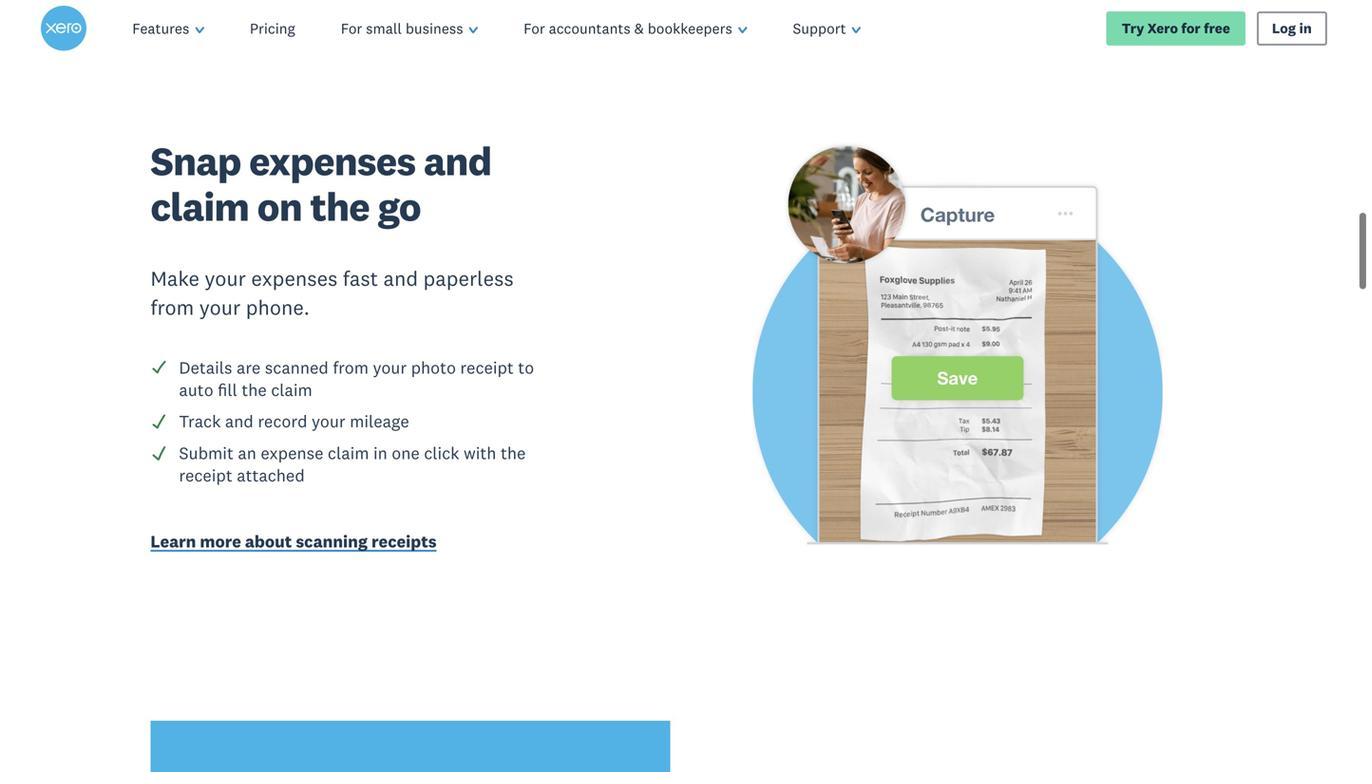 Task type: vqa. For each thing, say whether or not it's contained in the screenshot.
From
yes



Task type: locate. For each thing, give the bounding box(es) containing it.
receipt inside submit an expense claim in one click with the receipt attached
[[179, 465, 233, 486]]

0 vertical spatial receipt
[[460, 357, 514, 378]]

for left accountants
[[524, 19, 545, 38]]

more
[[200, 531, 241, 552]]

support
[[793, 19, 846, 38]]

1 vertical spatial claim
[[271, 379, 312, 400]]

the left 'go' at the left of page
[[310, 182, 369, 231]]

business
[[406, 19, 463, 38]]

0 horizontal spatial receipt
[[179, 465, 233, 486]]

claim up make
[[150, 182, 249, 231]]

features button
[[109, 0, 227, 57]]

1 horizontal spatial receipt
[[460, 357, 514, 378]]

features
[[132, 19, 189, 38]]

0 vertical spatial from
[[150, 295, 194, 321]]

free
[[1204, 19, 1230, 37]]

1 vertical spatial the
[[242, 379, 267, 400]]

pricing
[[250, 19, 295, 38]]

2 vertical spatial and
[[225, 411, 254, 432]]

0 horizontal spatial the
[[242, 379, 267, 400]]

1 vertical spatial from
[[333, 357, 369, 378]]

included image
[[150, 359, 168, 376], [150, 445, 168, 462]]

0 horizontal spatial and
[[225, 411, 254, 432]]

included image down included icon
[[150, 445, 168, 462]]

learn more about scanning receipts
[[150, 531, 437, 552]]

from
[[150, 295, 194, 321], [333, 357, 369, 378]]

0 horizontal spatial in
[[373, 443, 387, 464]]

from inside make your expenses fast and paperless from your phone.
[[150, 295, 194, 321]]

scanned
[[265, 357, 329, 378]]

1 vertical spatial receipt
[[179, 465, 233, 486]]

expense
[[261, 443, 323, 464]]

included image left details
[[150, 359, 168, 376]]

try
[[1122, 19, 1144, 37]]

claim down mileage
[[328, 443, 369, 464]]

2 horizontal spatial the
[[501, 443, 526, 464]]

and inside snap expenses and claim on the go
[[424, 136, 491, 186]]

for accountants & bookkeepers button
[[501, 0, 770, 57]]

1 vertical spatial and
[[383, 265, 418, 292]]

your
[[205, 265, 246, 292], [199, 295, 241, 321], [373, 357, 407, 378], [312, 411, 345, 432]]

0 vertical spatial expenses
[[249, 136, 415, 186]]

claim down scanned on the top left of page
[[271, 379, 312, 400]]

2 horizontal spatial claim
[[328, 443, 369, 464]]

claim for expenses
[[150, 182, 249, 231]]

details
[[179, 357, 232, 378]]

from down make
[[150, 295, 194, 321]]

claims made by an employee are ticked when they're approved on the screen. image
[[150, 721, 670, 772], [150, 721, 670, 772]]

claim
[[150, 182, 249, 231], [271, 379, 312, 400], [328, 443, 369, 464]]

snap
[[150, 136, 241, 186]]

1 horizontal spatial claim
[[271, 379, 312, 400]]

auto
[[179, 379, 213, 400]]

are
[[237, 357, 261, 378]]

for small business
[[341, 19, 463, 38]]

and right the "fast"
[[383, 265, 418, 292]]

your left photo
[[373, 357, 407, 378]]

0 vertical spatial included image
[[150, 359, 168, 376]]

2 horizontal spatial and
[[424, 136, 491, 186]]

fill
[[218, 379, 237, 400]]

in inside submit an expense claim in one click with the receipt attached
[[373, 443, 387, 464]]

receipt left "to"
[[460, 357, 514, 378]]

1 vertical spatial expenses
[[251, 265, 338, 292]]

the
[[310, 182, 369, 231], [242, 379, 267, 400], [501, 443, 526, 464]]

0 vertical spatial and
[[424, 136, 491, 186]]

for
[[341, 19, 362, 38], [524, 19, 545, 38]]

2 vertical spatial claim
[[328, 443, 369, 464]]

from right scanned on the top left of page
[[333, 357, 369, 378]]

2 for from the left
[[524, 19, 545, 38]]

1 for from the left
[[341, 19, 362, 38]]

and
[[424, 136, 491, 186], [383, 265, 418, 292], [225, 411, 254, 432]]

scanning
[[296, 531, 368, 552]]

track and record your mileage
[[179, 411, 409, 432]]

and right 'go' at the left of page
[[424, 136, 491, 186]]

1 horizontal spatial in
[[1299, 19, 1312, 37]]

the right with in the left bottom of the page
[[501, 443, 526, 464]]

a woman takes a photo of a receipt using the app. image
[[698, 129, 1218, 561], [698, 129, 1218, 561]]

in
[[1299, 19, 1312, 37], [373, 443, 387, 464]]

and up an
[[225, 411, 254, 432]]

expenses inside snap expenses and claim on the go
[[249, 136, 415, 186]]

for inside for small business dropdown button
[[341, 19, 362, 38]]

2 vertical spatial the
[[501, 443, 526, 464]]

expenses
[[249, 136, 415, 186], [251, 265, 338, 292]]

your down make
[[199, 295, 241, 321]]

for left "small"
[[341, 19, 362, 38]]

in left one at the left
[[373, 443, 387, 464]]

submit
[[179, 443, 234, 464]]

0 vertical spatial claim
[[150, 182, 249, 231]]

for for for small business
[[341, 19, 362, 38]]

1 vertical spatial included image
[[150, 445, 168, 462]]

1 horizontal spatial for
[[524, 19, 545, 38]]

1 horizontal spatial the
[[310, 182, 369, 231]]

claim inside snap expenses and claim on the go
[[150, 182, 249, 231]]

1 horizontal spatial from
[[333, 357, 369, 378]]

0 horizontal spatial claim
[[150, 182, 249, 231]]

for accountants & bookkeepers
[[524, 19, 732, 38]]

1 included image from the top
[[150, 359, 168, 376]]

support button
[[770, 0, 884, 57]]

the down are
[[242, 379, 267, 400]]

with
[[464, 443, 496, 464]]

0 horizontal spatial for
[[341, 19, 362, 38]]

receipts
[[372, 531, 437, 552]]

xero homepage image
[[41, 6, 87, 51]]

included image for submit an expense claim in one click with the receipt attached
[[150, 445, 168, 462]]

for inside for accountants & bookkeepers dropdown button
[[524, 19, 545, 38]]

1 vertical spatial in
[[373, 443, 387, 464]]

0 horizontal spatial from
[[150, 295, 194, 321]]

receipt down submit
[[179, 465, 233, 486]]

claim inside submit an expense claim in one click with the receipt attached
[[328, 443, 369, 464]]

record
[[258, 411, 307, 432]]

the inside details are scanned from your photo receipt to auto fill the claim
[[242, 379, 267, 400]]

receipt
[[460, 357, 514, 378], [179, 465, 233, 486]]

details are scanned from your photo receipt to auto fill the claim
[[179, 357, 534, 400]]

track
[[179, 411, 221, 432]]

2 included image from the top
[[150, 445, 168, 462]]

phone.
[[246, 295, 310, 321]]

in right the log
[[1299, 19, 1312, 37]]

0 vertical spatial the
[[310, 182, 369, 231]]

1 horizontal spatial and
[[383, 265, 418, 292]]



Task type: describe. For each thing, give the bounding box(es) containing it.
and inside make your expenses fast and paperless from your phone.
[[383, 265, 418, 292]]

about
[[245, 531, 292, 552]]

make your expenses fast and paperless from your phone.
[[150, 265, 514, 321]]

&
[[634, 19, 644, 38]]

log
[[1272, 19, 1296, 37]]

your inside details are scanned from your photo receipt to auto fill the claim
[[373, 357, 407, 378]]

claim for an
[[328, 443, 369, 464]]

bookkeepers
[[648, 19, 732, 38]]

attached
[[237, 465, 305, 486]]

your right make
[[205, 265, 246, 292]]

submit an expense claim in one click with the receipt attached
[[179, 443, 526, 486]]

an
[[238, 443, 256, 464]]

the inside submit an expense claim in one click with the receipt attached
[[501, 443, 526, 464]]

accountants
[[549, 19, 631, 38]]

fast
[[343, 265, 378, 292]]

make
[[150, 265, 199, 292]]

receipt inside details are scanned from your photo receipt to auto fill the claim
[[460, 357, 514, 378]]

for small business button
[[318, 0, 501, 57]]

xero
[[1147, 19, 1178, 37]]

0 vertical spatial in
[[1299, 19, 1312, 37]]

on
[[257, 182, 302, 231]]

photo
[[411, 357, 456, 378]]

your right 'record'
[[312, 411, 345, 432]]

log in link
[[1257, 11, 1327, 46]]

go
[[378, 182, 421, 231]]

to
[[518, 357, 534, 378]]

small
[[366, 19, 402, 38]]

learn
[[150, 531, 196, 552]]

one
[[392, 443, 420, 464]]

expenses inside make your expenses fast and paperless from your phone.
[[251, 265, 338, 292]]

from inside details are scanned from your photo receipt to auto fill the claim
[[333, 357, 369, 378]]

included image for details are scanned from your photo receipt to auto fill the claim
[[150, 359, 168, 376]]

log in
[[1272, 19, 1312, 37]]

snap expenses and claim on the go
[[150, 136, 491, 231]]

try xero for free link
[[1107, 11, 1245, 46]]

pricing link
[[227, 0, 318, 57]]

mileage
[[350, 411, 409, 432]]

claim inside details are scanned from your photo receipt to auto fill the claim
[[271, 379, 312, 400]]

try xero for free
[[1122, 19, 1230, 37]]

included image
[[150, 413, 168, 430]]

for
[[1181, 19, 1201, 37]]

for for for accountants & bookkeepers
[[524, 19, 545, 38]]

paperless
[[423, 265, 514, 292]]

the inside snap expenses and claim on the go
[[310, 182, 369, 231]]

learn more about scanning receipts link
[[150, 531, 561, 556]]

click
[[424, 443, 459, 464]]



